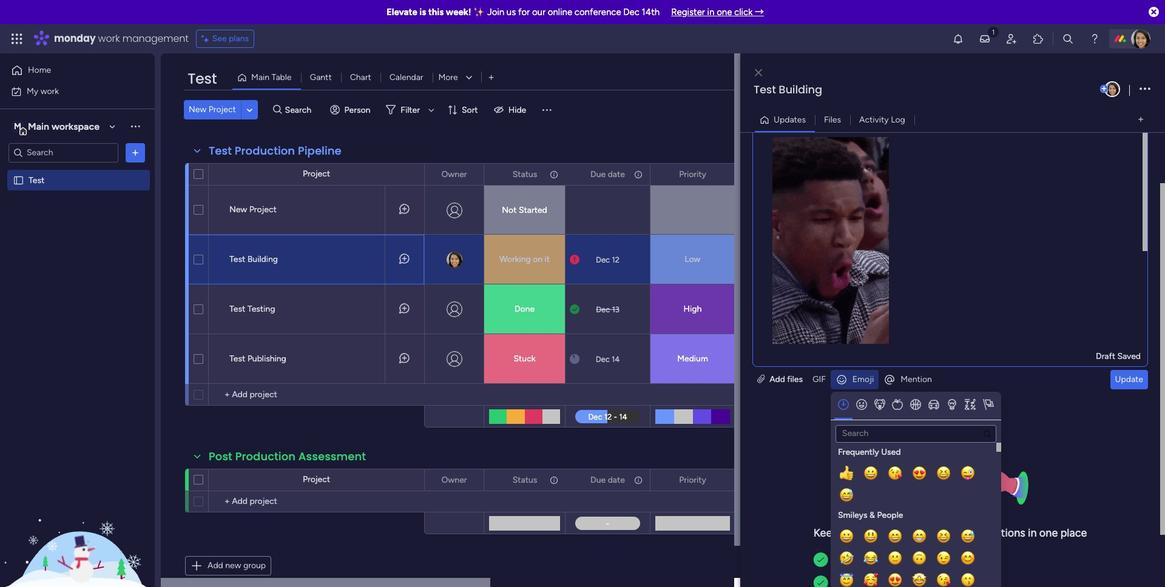 Task type: describe. For each thing, give the bounding box(es) containing it.
select product image
[[11, 33, 23, 45]]

dapulse attachment image
[[757, 374, 765, 384]]

🤣
[[839, 549, 854, 569]]

register
[[671, 7, 705, 18]]

see
[[212, 33, 227, 44]]

Search in workspace field
[[25, 146, 101, 160]]

test inside 'list box'
[[29, 175, 44, 185]]

1 horizontal spatial one
[[1039, 526, 1058, 540]]

done
[[515, 304, 535, 314]]

add view image
[[1138, 115, 1143, 124]]

dec for dec 13
[[596, 305, 610, 314]]

help image
[[1089, 33, 1101, 45]]

add new group button
[[185, 556, 271, 576]]

search element
[[831, 425, 1001, 443]]

😅 inside 😜 😅
[[839, 486, 854, 506]]

close image
[[755, 68, 762, 77]]

dapulse addbtn image
[[1100, 85, 1108, 93]]

🙂
[[888, 549, 902, 569]]

😁 button
[[907, 526, 931, 548]]

home
[[28, 65, 51, 75]]

table
[[272, 72, 292, 83]]

1 vertical spatial building
[[247, 254, 278, 265]]

2 owner field from the top
[[438, 474, 470, 487]]

started
[[519, 205, 547, 215]]

1 image
[[988, 25, 999, 39]]

0 vertical spatial james peterson image
[[1131, 29, 1151, 49]]

more button
[[432, 68, 481, 87]]

monday work management
[[54, 32, 189, 46]]

😆 for 😁
[[936, 528, 951, 547]]

+ Add project text field
[[215, 388, 313, 402]]

Test field
[[184, 69, 220, 89]]

due date field for second column information image from the top
[[587, 474, 628, 487]]

mention button
[[879, 370, 937, 389]]

saved
[[1117, 351, 1141, 361]]

due for due date field for second column information image from the bottom of the page
[[591, 169, 606, 179]]

emoji categories element
[[831, 392, 1001, 420]]

due for due date field associated with second column information image from the top
[[591, 475, 606, 485]]

new inside button
[[189, 104, 206, 115]]

😉
[[936, 549, 951, 569]]

working on it
[[499, 254, 550, 265]]

test testing
[[229, 304, 275, 314]]

workspace
[[52, 120, 100, 132]]

filter button
[[381, 100, 439, 120]]

v2 overdue deadline image
[[570, 254, 580, 265]]

🙃
[[912, 549, 927, 569]]

emoji button
[[831, 370, 879, 389]]

online
[[548, 7, 572, 18]]

emoji
[[853, 374, 874, 384]]

lottie animation image
[[0, 465, 155, 587]]

work for monday
[[98, 32, 120, 46]]

building inside test building field
[[779, 82, 822, 97]]

my work button
[[7, 82, 130, 101]]

search everything image
[[1062, 33, 1074, 45]]

😍 button
[[907, 463, 931, 484]]

13
[[612, 305, 619, 314]]

elevate
[[387, 7, 417, 18]]

main for main table
[[251, 72, 270, 83]]

Test Production Pipeline field
[[206, 143, 345, 159]]

gantt
[[310, 72, 332, 83]]

post production assessment
[[209, 449, 366, 464]]

2 priority field from the top
[[676, 474, 709, 487]]

1 vertical spatial in
[[1028, 526, 1037, 540]]

new project button
[[184, 100, 241, 120]]

add new group
[[208, 561, 266, 571]]

😍
[[912, 464, 927, 484]]

dec 13
[[596, 305, 619, 314]]

due date for due date field for second column information image from the bottom of the page
[[591, 169, 625, 179]]

mention
[[901, 374, 932, 384]]

conversations
[[957, 526, 1025, 540]]

plans
[[229, 33, 249, 44]]

add files
[[767, 374, 803, 384]]

my work
[[27, 86, 59, 96]]

status for post production assessment
[[513, 475, 537, 485]]

2 owner from the top
[[441, 475, 467, 485]]

status field for assessment
[[510, 474, 540, 487]]

not started
[[502, 205, 547, 215]]

join
[[487, 7, 504, 18]]

this
[[428, 7, 444, 18]]

gantt button
[[301, 68, 341, 87]]

low
[[685, 254, 701, 265]]

arrow down image
[[424, 103, 439, 117]]

management
[[122, 32, 189, 46]]

😆 button for 😁
[[931, 526, 956, 548]]

1 owner from the top
[[441, 169, 467, 179]]

1 vertical spatial new project
[[229, 205, 277, 215]]

your for team
[[863, 555, 880, 565]]

work for my
[[40, 86, 59, 96]]

😊 button
[[956, 548, 980, 569]]

your for content,
[[841, 526, 863, 540]]

1 vertical spatial new
[[229, 205, 247, 215]]

workspace image
[[12, 120, 24, 133]]

test production pipeline
[[209, 143, 342, 158]]

1 vertical spatial test building
[[229, 254, 278, 265]]

apps image
[[1032, 33, 1044, 45]]

project down test production pipeline field
[[249, 205, 277, 215]]

14th
[[642, 7, 660, 18]]

update for update your team about your progress
[[833, 555, 861, 565]]

v2 done deadline image
[[570, 304, 580, 315]]

frequently used element
[[834, 443, 993, 506]]

test left publishing on the left of page
[[229, 354, 245, 364]]

dec for dec 14
[[596, 355, 610, 364]]

conference
[[575, 7, 621, 18]]

activity log button
[[850, 110, 914, 130]]

dec for dec 12
[[596, 255, 610, 264]]

update your team about your progress
[[833, 555, 980, 565]]

files button
[[815, 110, 850, 130]]

status for test production pipeline
[[513, 169, 537, 179]]

notifications image
[[952, 33, 964, 45]]

😜
[[961, 464, 975, 484]]

project down pipeline
[[303, 169, 330, 179]]

😆 button for 😍
[[931, 463, 956, 484]]

🙃 button
[[907, 548, 931, 569]]

&
[[870, 510, 875, 521]]

test down new project button
[[209, 143, 232, 158]]

your right 🙃
[[928, 555, 945, 565]]

test publishing
[[229, 354, 286, 364]]

used
[[881, 447, 901, 458]]

Search search field
[[836, 425, 996, 443]]

1 date from the top
[[608, 169, 625, 179]]

activity log
[[859, 114, 905, 125]]

frequently used
[[838, 447, 901, 458]]

group
[[243, 561, 266, 571]]

smileys & people
[[838, 510, 903, 521]]

it
[[545, 254, 550, 265]]

assessment
[[298, 449, 366, 464]]

0 vertical spatial 😀 button
[[859, 463, 883, 484]]

calendar
[[389, 72, 423, 83]]

more
[[438, 72, 458, 83]]

public board image
[[13, 174, 24, 186]]

12
[[612, 255, 620, 264]]

register in one click →
[[671, 7, 764, 18]]

person button
[[325, 100, 378, 120]]

progress
[[947, 555, 980, 565]]

person
[[344, 105, 370, 115]]

Search field
[[282, 101, 318, 118]]

1 priority from the top
[[679, 169, 706, 179]]

not
[[502, 205, 517, 215]]

and
[[936, 526, 954, 540]]

0 horizontal spatial james peterson image
[[1104, 81, 1120, 97]]

add for add new group
[[208, 561, 223, 571]]

sort
[[462, 105, 478, 115]]

0 horizontal spatial one
[[717, 7, 732, 18]]



Task type: locate. For each thing, give the bounding box(es) containing it.
dec left 14
[[596, 355, 610, 364]]

main left table
[[251, 72, 270, 83]]

due date for due date field associated with second column information image from the top
[[591, 475, 625, 485]]

place
[[1061, 526, 1087, 540]]

😆 for 😍
[[936, 464, 951, 484]]

workspace options image
[[129, 120, 141, 132]]

😅 up smileys
[[839, 486, 854, 506]]

main for main workspace
[[28, 120, 49, 132]]

1 horizontal spatial test building
[[754, 82, 822, 97]]

0 vertical spatial building
[[779, 82, 822, 97]]

test inside field
[[188, 69, 217, 89]]

2 column information image from the top
[[549, 475, 559, 485]]

add view image
[[489, 73, 494, 82]]

2 due from the top
[[591, 475, 606, 485]]

work right monday
[[98, 32, 120, 46]]

hide
[[508, 105, 526, 115]]

0 vertical spatial main
[[251, 72, 270, 83]]

update down saved
[[1115, 374, 1143, 384]]

Due date field
[[587, 168, 628, 181], [587, 474, 628, 487]]

publishing
[[247, 354, 286, 364]]

v2 checklist full image
[[814, 572, 833, 587]]

1 vertical spatial column information image
[[549, 475, 559, 485]]

2 date from the top
[[608, 475, 625, 485]]

one left click
[[717, 7, 732, 18]]

my
[[27, 86, 38, 96]]

1 vertical spatial work
[[40, 86, 59, 96]]

building up 'updates' on the top right
[[779, 82, 822, 97]]

😄
[[888, 528, 902, 547]]

test building inside field
[[754, 82, 822, 97]]

2 priority from the top
[[679, 475, 706, 485]]

1 horizontal spatial main
[[251, 72, 270, 83]]

1 status from the top
[[513, 169, 537, 179]]

😆 inside smileys & people 'element'
[[936, 528, 951, 547]]

0 vertical spatial add
[[770, 374, 785, 384]]

1 vertical spatial 😆
[[936, 528, 951, 547]]

0 vertical spatial 😅 button
[[834, 484, 859, 506]]

options image
[[1140, 81, 1151, 97], [467, 164, 475, 185], [549, 164, 557, 185], [549, 470, 557, 491]]

0 vertical spatial status field
[[510, 168, 540, 181]]

2 status field from the top
[[510, 474, 540, 487]]

test down close image
[[754, 82, 776, 97]]

😆 button left 😜
[[931, 463, 956, 484]]

2 due date field from the top
[[587, 474, 628, 487]]

smileys
[[838, 510, 867, 521]]

medium
[[677, 354, 708, 364]]

options image
[[129, 147, 141, 159], [633, 164, 641, 185], [467, 470, 475, 491], [633, 470, 641, 491], [718, 470, 726, 491]]

😀 button down smileys
[[834, 526, 859, 548]]

1 vertical spatial 😀 button
[[834, 526, 859, 548]]

😜 button
[[956, 463, 980, 484]]

1 vertical spatial update
[[833, 555, 861, 565]]

0 vertical spatial production
[[235, 143, 295, 158]]

1 horizontal spatial 😀
[[863, 464, 878, 484]]

0 vertical spatial test building
[[754, 82, 822, 97]]

😜 😅
[[839, 464, 975, 506]]

v2 search image
[[273, 103, 282, 117]]

production for post
[[235, 449, 296, 464]]

updates
[[774, 114, 806, 125]]

0 vertical spatial new
[[189, 104, 206, 115]]

2 due date from the top
[[591, 475, 625, 485]]

your left team
[[863, 555, 880, 565]]

one left place
[[1039, 526, 1058, 540]]

0 horizontal spatial test building
[[229, 254, 278, 265]]

😀 button down frequently used
[[859, 463, 883, 484]]

1 due from the top
[[591, 169, 606, 179]]

Post Production Assessment field
[[206, 449, 369, 465]]

1 vertical spatial add
[[208, 561, 223, 571]]

status field for pipeline
[[510, 168, 540, 181]]

production right post
[[235, 449, 296, 464]]

😘
[[888, 464, 902, 484]]

hide button
[[489, 100, 534, 120]]

priority
[[679, 169, 706, 179], [679, 475, 706, 485]]

main inside button
[[251, 72, 270, 83]]

main table
[[251, 72, 292, 83]]

test up new project button
[[188, 69, 217, 89]]

production down v2 search icon
[[235, 143, 295, 158]]

project inside button
[[209, 104, 236, 115]]

files
[[787, 374, 803, 384]]

1 column information image from the top
[[634, 170, 643, 179]]

Status field
[[510, 168, 540, 181], [510, 474, 540, 487]]

test left testing
[[229, 304, 245, 314]]

draft
[[1096, 351, 1115, 361]]

😆 up 😉 button on the bottom of the page
[[936, 528, 951, 547]]

0 vertical spatial owner field
[[438, 168, 470, 181]]

👍 button
[[834, 463, 859, 484]]

😆 button
[[931, 463, 956, 484], [931, 526, 956, 548]]

filter
[[401, 105, 420, 115]]

0 vertical spatial priority
[[679, 169, 706, 179]]

new project inside button
[[189, 104, 236, 115]]

0 vertical spatial one
[[717, 7, 732, 18]]

calendar button
[[380, 68, 432, 87]]

😆 inside frequently used 'element'
[[936, 464, 951, 484]]

1 vertical spatial due
[[591, 475, 606, 485]]

1 horizontal spatial add
[[770, 374, 785, 384]]

1 due date from the top
[[591, 169, 625, 179]]

main inside workspace selection element
[[28, 120, 49, 132]]

status
[[513, 169, 537, 179], [513, 475, 537, 485]]

0 vertical spatial 😅
[[839, 486, 854, 506]]

1 vertical spatial status
[[513, 475, 537, 485]]

1 vertical spatial column information image
[[634, 475, 643, 485]]

in
[[707, 7, 715, 18], [1028, 526, 1037, 540]]

test building up 'updates' on the top right
[[754, 82, 822, 97]]

0 vertical spatial priority field
[[676, 168, 709, 181]]

due
[[591, 169, 606, 179], [591, 475, 606, 485]]

testing
[[247, 304, 275, 314]]

😀 button
[[859, 463, 883, 484], [834, 526, 859, 548]]

😊
[[961, 549, 975, 569]]

1 vertical spatial date
[[608, 475, 625, 485]]

team
[[882, 555, 902, 565]]

1 😆 button from the top
[[931, 463, 956, 484]]

🙂 button
[[883, 548, 907, 569]]

sort button
[[442, 100, 485, 120]]

dec 12
[[596, 255, 620, 264]]

😀 inside frequently used 'element'
[[863, 464, 878, 484]]

update inside update "button"
[[1115, 374, 1143, 384]]

0 horizontal spatial building
[[247, 254, 278, 265]]

+ Add project text field
[[215, 495, 313, 509]]

updates button
[[755, 110, 815, 130]]

0 vertical spatial due date field
[[587, 168, 628, 181]]

gif button
[[808, 370, 831, 389]]

1 vertical spatial 😅 button
[[956, 526, 980, 548]]

activity
[[859, 114, 889, 125]]

menu image
[[541, 104, 553, 116]]

1 status field from the top
[[510, 168, 540, 181]]

production
[[235, 143, 295, 158], [235, 449, 296, 464]]

add for add files
[[770, 374, 785, 384]]

0 horizontal spatial main
[[28, 120, 49, 132]]

0 vertical spatial due date
[[591, 169, 625, 179]]

😀 for the top 😀 button
[[863, 464, 878, 484]]

0 horizontal spatial 😅 button
[[834, 484, 859, 506]]

😆 right 😍
[[936, 464, 951, 484]]

elevate is this week! ✨ join us for our online conference dec 14th
[[387, 7, 660, 18]]

1 vertical spatial main
[[28, 120, 49, 132]]

😅 button up 😊
[[956, 526, 980, 548]]

1 horizontal spatial building
[[779, 82, 822, 97]]

main right the workspace image
[[28, 120, 49, 132]]

😅 up 😊 button
[[961, 528, 975, 547]]

1 vertical spatial owner field
[[438, 474, 470, 487]]

test up test testing
[[229, 254, 245, 265]]

😀 for bottom 😀 button
[[839, 528, 854, 547]]

1 horizontal spatial 😅
[[961, 528, 975, 547]]

1 horizontal spatial work
[[98, 32, 120, 46]]

1 vertical spatial 😀
[[839, 528, 854, 547]]

😅 button down 👍 at bottom right
[[834, 484, 859, 506]]

m
[[14, 121, 21, 131]]

1 vertical spatial one
[[1039, 526, 1058, 540]]

0 vertical spatial new project
[[189, 104, 236, 115]]

stuck
[[514, 354, 536, 364]]

😃
[[863, 528, 878, 547]]

high
[[684, 304, 702, 314]]

see plans
[[212, 33, 249, 44]]

test
[[188, 69, 217, 89], [754, 82, 776, 97], [209, 143, 232, 158], [29, 175, 44, 185], [229, 254, 245, 265], [229, 304, 245, 314], [229, 354, 245, 364]]

chart
[[350, 72, 371, 83]]

inbox image
[[979, 33, 991, 45]]

😀 right keep in the bottom of the page
[[839, 528, 854, 547]]

0 vertical spatial column information image
[[549, 170, 559, 179]]

1 vertical spatial production
[[235, 449, 296, 464]]

🤣 button
[[834, 548, 859, 569]]

project
[[209, 104, 236, 115], [303, 169, 330, 179], [249, 205, 277, 215], [303, 475, 330, 485]]

😀
[[863, 464, 878, 484], [839, 528, 854, 547]]

column information image for post production assessment
[[549, 475, 559, 485]]

add
[[770, 374, 785, 384], [208, 561, 223, 571]]

workspace selection element
[[12, 119, 101, 135]]

14
[[612, 355, 620, 364]]

0 vertical spatial date
[[608, 169, 625, 179]]

work right my
[[40, 86, 59, 96]]

1 horizontal spatial update
[[1115, 374, 1143, 384]]

add right dapulse attachment "image"
[[770, 374, 785, 384]]

Test Building field
[[751, 82, 1098, 98]]

0 vertical spatial column information image
[[634, 170, 643, 179]]

dec left 12
[[596, 255, 610, 264]]

😆
[[936, 464, 951, 484], [936, 528, 951, 547]]

building
[[779, 82, 822, 97], [247, 254, 278, 265]]

new
[[225, 561, 241, 571]]

column information image
[[549, 170, 559, 179], [549, 475, 559, 485]]

1 vertical spatial priority
[[679, 475, 706, 485]]

😁
[[912, 528, 927, 547]]

update for update
[[1115, 374, 1143, 384]]

angle down image
[[247, 105, 253, 114]]

in left place
[[1028, 526, 1037, 540]]

work inside button
[[40, 86, 59, 96]]

work
[[98, 32, 120, 46], [40, 86, 59, 96]]

in right register
[[707, 7, 715, 18]]

0 horizontal spatial add
[[208, 561, 223, 571]]

1 column information image from the top
[[549, 170, 559, 179]]

1 owner field from the top
[[438, 168, 470, 181]]

home button
[[7, 61, 130, 80]]

your down smileys
[[841, 526, 863, 540]]

1 horizontal spatial in
[[1028, 526, 1037, 540]]

1 horizontal spatial new
[[229, 205, 247, 215]]

0 horizontal spatial new
[[189, 104, 206, 115]]

due date field for second column information image from the bottom of the page
[[587, 168, 628, 181]]

smileys & people element
[[834, 506, 993, 587]]

2 😆 from the top
[[936, 528, 951, 547]]

james peterson image
[[1131, 29, 1151, 49], [1104, 81, 1120, 97]]

1 vertical spatial 😆 button
[[931, 526, 956, 548]]

test building up test testing
[[229, 254, 278, 265]]

draft saved
[[1096, 351, 1141, 361]]

chart button
[[341, 68, 380, 87]]

1 horizontal spatial james peterson image
[[1131, 29, 1151, 49]]

lottie animation element
[[0, 465, 155, 587]]

😅 button
[[834, 484, 859, 506], [956, 526, 980, 548]]

2 status from the top
[[513, 475, 537, 485]]

add left 'new'
[[208, 561, 223, 571]]

1 vertical spatial status field
[[510, 474, 540, 487]]

0 horizontal spatial work
[[40, 86, 59, 96]]

your
[[841, 526, 863, 540], [863, 555, 880, 565], [928, 555, 945, 565]]

update left '😂'
[[833, 555, 861, 565]]

1 vertical spatial due date field
[[587, 474, 628, 487]]

1 priority field from the top
[[676, 168, 709, 181]]

😀 inside smileys & people 'element'
[[839, 528, 854, 547]]

date
[[608, 169, 625, 179], [608, 475, 625, 485]]

dec left 13
[[596, 305, 610, 314]]

column information image
[[634, 170, 643, 179], [634, 475, 643, 485]]

new
[[189, 104, 206, 115], [229, 205, 247, 215]]

building up testing
[[247, 254, 278, 265]]

Owner field
[[438, 168, 470, 181], [438, 474, 470, 487]]

0 vertical spatial due
[[591, 169, 606, 179]]

column information image for test production pipeline
[[549, 170, 559, 179]]

1 😆 from the top
[[936, 464, 951, 484]]

😃 button
[[859, 526, 883, 548]]

test right public board icon
[[29, 175, 44, 185]]

2 column information image from the top
[[634, 475, 643, 485]]

0 vertical spatial 😀
[[863, 464, 878, 484]]

1 vertical spatial james peterson image
[[1104, 81, 1120, 97]]

clear image
[[984, 431, 991, 439]]

invite members image
[[1006, 33, 1018, 45]]

1 vertical spatial priority field
[[676, 474, 709, 487]]

😅 inside 😅 🤣
[[961, 528, 975, 547]]

test list box
[[0, 167, 155, 354]]

skin color element
[[831, 392, 1001, 587]]

main
[[251, 72, 270, 83], [28, 120, 49, 132]]

0 vertical spatial 😆
[[936, 464, 951, 484]]

1 vertical spatial 😅
[[961, 528, 975, 547]]

0 horizontal spatial update
[[833, 555, 861, 565]]

add inside button
[[208, 561, 223, 571]]

0 vertical spatial owner
[[441, 169, 467, 179]]

2 😆 button from the top
[[931, 526, 956, 548]]

0 vertical spatial work
[[98, 32, 120, 46]]

our
[[532, 7, 546, 18]]

👍
[[839, 464, 854, 484]]

is
[[419, 7, 426, 18]]

1 vertical spatial owner
[[441, 475, 467, 485]]

😂 button
[[859, 548, 883, 569]]

0 horizontal spatial in
[[707, 7, 715, 18]]

0 vertical spatial in
[[707, 7, 715, 18]]

us
[[507, 7, 516, 18]]

0 horizontal spatial 😀
[[839, 528, 854, 547]]

update button
[[1110, 370, 1148, 389]]

project down 'assessment'
[[303, 475, 330, 485]]

1 vertical spatial due date
[[591, 475, 625, 485]]

✨
[[473, 7, 485, 18]]

😂
[[863, 549, 878, 569]]

option
[[0, 169, 155, 172]]

project left angle down icon
[[209, 104, 236, 115]]

1 due date field from the top
[[587, 168, 628, 181]]

Priority field
[[676, 168, 709, 181], [676, 474, 709, 487]]

dec
[[623, 7, 640, 18], [596, 255, 610, 264], [596, 305, 610, 314], [596, 355, 610, 364]]

0 vertical spatial 😆 button
[[931, 463, 956, 484]]

😀 down frequently used
[[863, 464, 878, 484]]

dec left 14th at the right of the page
[[623, 7, 640, 18]]

frequently
[[838, 447, 879, 458]]

working
[[499, 254, 531, 265]]

1 horizontal spatial 😅 button
[[956, 526, 980, 548]]

0 horizontal spatial 😅
[[839, 486, 854, 506]]

post
[[209, 449, 232, 464]]

0 vertical spatial update
[[1115, 374, 1143, 384]]

production for test
[[235, 143, 295, 158]]

😆 button up the 😉
[[931, 526, 956, 548]]

0 vertical spatial status
[[513, 169, 537, 179]]



Task type: vqa. For each thing, say whether or not it's contained in the screenshot.
the "Add new group" button
yes



